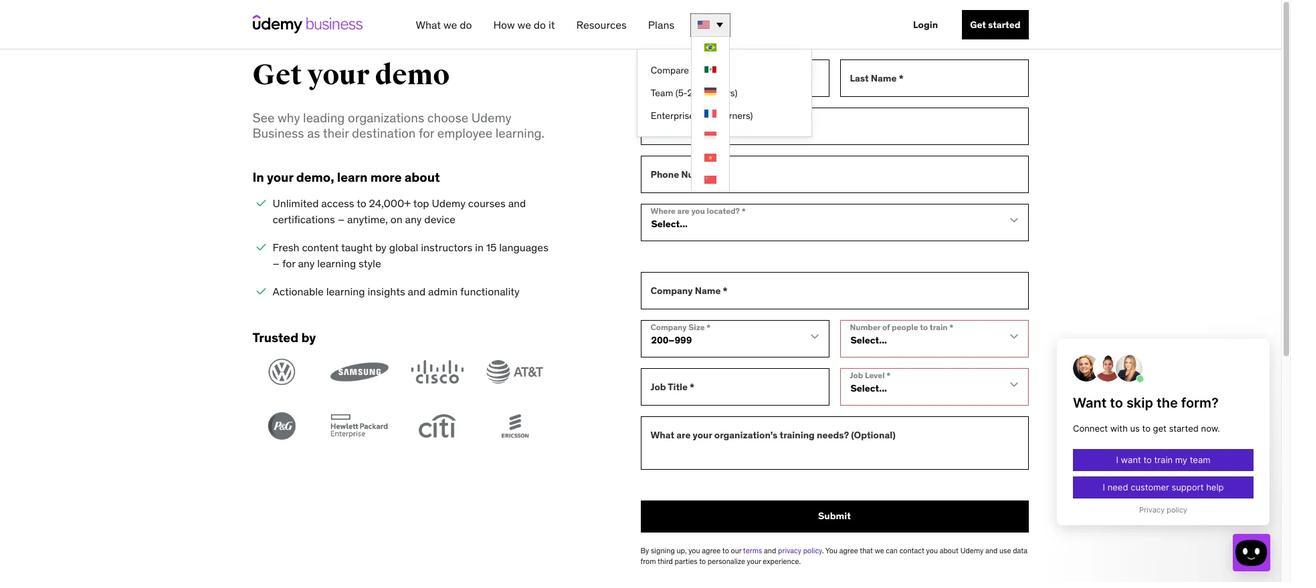 Task type: vqa. For each thing, say whether or not it's contained in the screenshot.
and inside unlimited access to 24,000+ top udemy courses and certifications – anytime, on any device
yes



Task type: locate. For each thing, give the bounding box(es) containing it.
what down job title *
[[651, 430, 675, 442]]

cisco logo image
[[408, 359, 466, 386]]

1 company from the top
[[651, 285, 693, 297]]

– inside fresh content taught by global instructors in 15 languages – for any learning style
[[273, 257, 280, 271]]

job left level
[[850, 371, 864, 381]]

1 vertical spatial udemy
[[432, 197, 466, 210]]

0 vertical spatial what
[[416, 18, 441, 31]]

to inside . you agree that we can contact you about udemy and use data from third parties to personalize your experience.
[[699, 558, 706, 567]]

1 horizontal spatial about
[[940, 547, 959, 556]]

to left train
[[920, 322, 928, 332]]

0 vertical spatial job
[[850, 371, 864, 381]]

number
[[681, 169, 717, 181], [850, 322, 881, 332]]

* for company size *
[[707, 322, 711, 332]]

for for unlimited access to 24,000+ top udemy courses and certifications – anytime, on any device
[[282, 257, 295, 271]]

0 vertical spatial for
[[419, 125, 434, 141]]

by right the trusted
[[301, 330, 316, 346]]

organization's
[[715, 430, 778, 442]]

for
[[419, 125, 434, 141], [282, 257, 295, 271]]

0 vertical spatial company
[[651, 285, 693, 297]]

learning down style
[[326, 285, 365, 299]]

actionable
[[273, 285, 324, 299]]

for inside see why leading organizations choose udemy business as their destination for employee learning.
[[419, 125, 434, 141]]

* for job level *
[[887, 371, 891, 381]]

what inside popup button
[[416, 18, 441, 31]]

trusted
[[253, 330, 299, 346]]

functionality
[[460, 285, 520, 299]]

destination
[[352, 125, 416, 141]]

by up style
[[375, 241, 387, 255]]

what for what we do
[[416, 18, 441, 31]]

enterprise (21+ learners)
[[651, 110, 753, 122]]

0 vertical spatial any
[[405, 213, 422, 227]]

1 vertical spatial number
[[850, 322, 881, 332]]

are for where
[[678, 206, 690, 216]]

1 horizontal spatial –
[[338, 213, 345, 227]]

plans up team (5-20 learners)
[[692, 64, 715, 76]]

0 horizontal spatial plans
[[648, 18, 675, 31]]

any
[[405, 213, 422, 227], [298, 257, 315, 271]]

0 horizontal spatial agree
[[702, 547, 721, 556]]

1 vertical spatial what
[[651, 430, 675, 442]]

learning
[[317, 257, 356, 271], [326, 285, 365, 299]]

get up why
[[253, 58, 302, 92]]

1 horizontal spatial plans
[[692, 64, 715, 76]]

your inside . you agree that we can contact you about udemy and use data from third parties to personalize your experience.
[[747, 558, 761, 567]]

udemy for learning.
[[472, 110, 512, 126]]

name for company
[[695, 285, 721, 297]]

are for what
[[677, 430, 691, 442]]

level
[[865, 371, 885, 381]]

job title *
[[651, 381, 695, 393]]

samsung logo image
[[330, 359, 389, 386]]

0 horizontal spatial –
[[273, 257, 280, 271]]

1 horizontal spatial do
[[534, 18, 546, 31]]

plans up compare
[[648, 18, 675, 31]]

learning down "content"
[[317, 257, 356, 271]]

0 vertical spatial learning
[[317, 257, 356, 271]]

privacy
[[778, 547, 802, 556]]

of
[[883, 322, 890, 332]]

name right last
[[871, 72, 897, 84]]

trusted by
[[253, 330, 316, 346]]

demo
[[375, 58, 450, 92]]

– for anytime,
[[338, 213, 345, 227]]

that
[[860, 547, 873, 556]]

2 agree from the left
[[840, 547, 858, 556]]

agree up personalize
[[702, 547, 721, 556]]

1 horizontal spatial agree
[[840, 547, 858, 556]]

about up top
[[405, 169, 440, 185]]

0 vertical spatial by
[[375, 241, 387, 255]]

udemy inside . you agree that we can contact you about udemy and use data from third parties to personalize your experience.
[[961, 547, 984, 556]]

by
[[375, 241, 387, 255], [301, 330, 316, 346]]

0 vertical spatial –
[[338, 213, 345, 227]]

by inside fresh content taught by global instructors in 15 languages – for any learning style
[[375, 241, 387, 255]]

agree right you
[[840, 547, 858, 556]]

you inside . you agree that we can contact you about udemy and use data from third parties to personalize your experience.
[[927, 547, 938, 556]]

1 do from the left
[[460, 18, 472, 31]]

started
[[988, 19, 1021, 31]]

login button
[[906, 10, 946, 39]]

anytime,
[[347, 213, 388, 227]]

20
[[688, 87, 699, 99]]

name for last
[[871, 72, 897, 84]]

0 horizontal spatial udemy
[[432, 197, 466, 210]]

compare plans link
[[638, 59, 812, 82]]

terms
[[743, 547, 763, 556]]

unlimited access to 24,000+ top udemy courses and certifications – anytime, on any device
[[273, 197, 526, 227]]

Last Name * text field
[[840, 59, 1029, 97]]

0 horizontal spatial do
[[460, 18, 472, 31]]

0 vertical spatial plans
[[648, 18, 675, 31]]

1 vertical spatial any
[[298, 257, 315, 271]]

1 vertical spatial get
[[253, 58, 302, 92]]

and right courses
[[508, 197, 526, 210]]

are right where
[[678, 206, 690, 216]]

courses
[[468, 197, 506, 210]]

needs?
[[817, 430, 849, 442]]

0 vertical spatial udemy
[[472, 110, 512, 126]]

we left can
[[875, 547, 885, 556]]

1 horizontal spatial what
[[651, 430, 675, 442]]

name
[[673, 72, 699, 84], [871, 72, 897, 84], [695, 285, 721, 297]]

1 horizontal spatial by
[[375, 241, 387, 255]]

1 agree from the left
[[702, 547, 721, 556]]

First Name * text field
[[641, 59, 830, 97]]

1 horizontal spatial any
[[405, 213, 422, 227]]

job
[[850, 371, 864, 381], [651, 381, 666, 393]]

we inside dropdown button
[[518, 18, 531, 31]]

* for last name *
[[899, 72, 904, 84]]

company
[[651, 285, 693, 297], [651, 322, 687, 332]]

– inside unlimited access to 24,000+ top udemy courses and certifications – anytime, on any device
[[338, 213, 345, 227]]

1 vertical spatial –
[[273, 257, 280, 271]]

your right "in"
[[267, 169, 293, 185]]

0 horizontal spatial job
[[651, 381, 666, 393]]

we
[[444, 18, 457, 31], [518, 18, 531, 31], [875, 547, 885, 556]]

any right on
[[405, 213, 422, 227]]

0 vertical spatial number
[[681, 169, 717, 181]]

0 horizontal spatial get
[[253, 58, 302, 92]]

learners)
[[701, 87, 738, 99], [717, 110, 753, 122]]

0 vertical spatial are
[[678, 206, 690, 216]]

job level *
[[850, 371, 891, 381]]

2 horizontal spatial udemy
[[961, 547, 984, 556]]

about inside . you agree that we can contact you about udemy and use data from third parties to personalize your experience.
[[940, 547, 959, 556]]

to up anytime,
[[357, 197, 367, 210]]

contact
[[900, 547, 925, 556]]

2 vertical spatial udemy
[[961, 547, 984, 556]]

get
[[971, 19, 986, 31], [253, 58, 302, 92]]

and left use
[[986, 547, 998, 556]]

get started link
[[962, 10, 1029, 39]]

and up experience.
[[764, 547, 777, 556]]

what we do button
[[411, 13, 477, 37]]

your down terms
[[747, 558, 761, 567]]

1 horizontal spatial job
[[850, 371, 864, 381]]

udemy left use
[[961, 547, 984, 556]]

udemy inside see why leading organizations choose udemy business as their destination for employee learning.
[[472, 110, 512, 126]]

0 vertical spatial learners)
[[701, 87, 738, 99]]

your up leading at the top left of page
[[307, 58, 370, 92]]

any down "content"
[[298, 257, 315, 271]]

we right how
[[518, 18, 531, 31]]

p&g logo image
[[253, 413, 311, 441]]

learners) down team (5-20 learners) link
[[717, 110, 753, 122]]

Job Title * text field
[[641, 369, 830, 406]]

udemy right the choose
[[472, 110, 512, 126]]

2 do from the left
[[534, 18, 546, 31]]

udemy up device
[[432, 197, 466, 210]]

1 vertical spatial learners)
[[717, 110, 753, 122]]

1 vertical spatial job
[[651, 381, 666, 393]]

terms link
[[743, 547, 763, 556]]

1 horizontal spatial udemy
[[472, 110, 512, 126]]

login
[[914, 19, 938, 31]]

for inside fresh content taught by global instructors in 15 languages – for any learning style
[[282, 257, 295, 271]]

do inside popup button
[[460, 18, 472, 31]]

do
[[460, 18, 472, 31], [534, 18, 546, 31]]

name up (5-
[[673, 72, 699, 84]]

agree inside . you agree that we can contact you about udemy and use data from third parties to personalize your experience.
[[840, 547, 858, 556]]

to inside unlimited access to 24,000+ top udemy courses and certifications – anytime, on any device
[[357, 197, 367, 210]]

at&t logo image
[[486, 359, 544, 386]]

0 horizontal spatial any
[[298, 257, 315, 271]]

get inside "link"
[[971, 19, 986, 31]]

for left employee
[[419, 125, 434, 141]]

do inside dropdown button
[[534, 18, 546, 31]]

do left it
[[534, 18, 546, 31]]

1 vertical spatial for
[[282, 257, 295, 271]]

0 horizontal spatial what
[[416, 18, 441, 31]]

get left started
[[971, 19, 986, 31]]

2 company from the top
[[651, 322, 687, 332]]

any inside fresh content taught by global instructors in 15 languages – for any learning style
[[298, 257, 315, 271]]

we inside . you agree that we can contact you about udemy and use data from third parties to personalize your experience.
[[875, 547, 885, 556]]

1 horizontal spatial get
[[971, 19, 986, 31]]

your
[[307, 58, 370, 92], [267, 169, 293, 185], [693, 430, 713, 442], [747, 558, 761, 567]]

first
[[651, 72, 671, 84]]

in
[[475, 241, 484, 255]]

fresh
[[273, 241, 300, 255]]

1 horizontal spatial we
[[518, 18, 531, 31]]

0 horizontal spatial we
[[444, 18, 457, 31]]

learners) up enterprise (21+ learners) link
[[701, 87, 738, 99]]

job left title
[[651, 381, 666, 393]]

what
[[416, 18, 441, 31], [651, 430, 675, 442]]

your left organization's
[[693, 430, 713, 442]]

* for first name *
[[701, 72, 706, 84]]

by
[[641, 547, 649, 556]]

udemy inside unlimited access to 24,000+ top udemy courses and certifications – anytime, on any device
[[432, 197, 466, 210]]

signing
[[651, 547, 675, 556]]

training
[[780, 430, 815, 442]]

0 horizontal spatial by
[[301, 330, 316, 346]]

0 horizontal spatial number
[[681, 169, 717, 181]]

0 vertical spatial about
[[405, 169, 440, 185]]

insights
[[368, 285, 405, 299]]

we left how
[[444, 18, 457, 31]]

number of people to train *
[[850, 322, 954, 332]]

company left size
[[651, 322, 687, 332]]

train
[[930, 322, 948, 332]]

do for how we do it
[[534, 18, 546, 31]]

number right phone
[[681, 169, 717, 181]]

1 vertical spatial by
[[301, 330, 316, 346]]

* for company name *
[[723, 285, 728, 297]]

number left of
[[850, 322, 881, 332]]

you right contact
[[927, 547, 938, 556]]

parties
[[675, 558, 698, 567]]

in your demo, learn more about
[[253, 169, 440, 185]]

where
[[651, 206, 676, 216]]

name up size
[[695, 285, 721, 297]]

udemy
[[472, 110, 512, 126], [432, 197, 466, 210], [961, 547, 984, 556]]

– down "fresh"
[[273, 257, 280, 271]]

1 horizontal spatial for
[[419, 125, 434, 141]]

about right contact
[[940, 547, 959, 556]]

we inside popup button
[[444, 18, 457, 31]]

and inside . you agree that we can contact you about udemy and use data from third parties to personalize your experience.
[[986, 547, 998, 556]]

– for for
[[273, 257, 280, 271]]

device
[[425, 213, 456, 227]]

for down "fresh"
[[282, 257, 295, 271]]

do left how
[[460, 18, 472, 31]]

plans
[[648, 18, 675, 31], [692, 64, 715, 76]]

on
[[391, 213, 403, 227]]

we for what
[[444, 18, 457, 31]]

to right parties
[[699, 558, 706, 567]]

1 vertical spatial about
[[940, 547, 959, 556]]

compare
[[651, 64, 689, 76]]

company up company size *
[[651, 285, 693, 297]]

– down the access
[[338, 213, 345, 227]]

what up demo
[[416, 18, 441, 31]]

0 vertical spatial get
[[971, 19, 986, 31]]

more
[[371, 169, 402, 185]]

15
[[486, 241, 497, 255]]

are down title
[[677, 430, 691, 442]]

0 horizontal spatial for
[[282, 257, 295, 271]]

1 vertical spatial are
[[677, 430, 691, 442]]

get for get your demo
[[253, 58, 302, 92]]

learners) inside team (5-20 learners) link
[[701, 87, 738, 99]]

2 horizontal spatial we
[[875, 547, 885, 556]]

1 vertical spatial company
[[651, 322, 687, 332]]

resources
[[577, 18, 627, 31]]

0 horizontal spatial about
[[405, 169, 440, 185]]



Task type: describe. For each thing, give the bounding box(es) containing it.
their
[[323, 125, 349, 141]]

admin
[[428, 285, 458, 299]]

fresh content taught by global instructors in 15 languages – for any learning style
[[273, 241, 549, 271]]

it
[[549, 18, 555, 31]]

hewlett packard enterprise logo image
[[330, 413, 389, 441]]

learners) inside enterprise (21+ learners) link
[[717, 110, 753, 122]]

menu navigation
[[405, 0, 1029, 192]]

you left located? at the right
[[692, 206, 705, 216]]

udemy for any
[[432, 197, 466, 210]]

job for job level *
[[850, 371, 864, 381]]

first name *
[[651, 72, 706, 84]]

as
[[307, 125, 320, 141]]

policy
[[804, 547, 822, 556]]

leading
[[303, 110, 345, 126]]

what are your organization's training needs? (optional)
[[651, 430, 896, 442]]

can
[[886, 547, 898, 556]]

get started
[[971, 19, 1021, 31]]

get your demo
[[253, 58, 450, 92]]

located?
[[707, 206, 740, 216]]

learning inside fresh content taught by global instructors in 15 languages – for any learning style
[[317, 257, 356, 271]]

compare plans
[[651, 64, 715, 76]]

get for get started
[[971, 19, 986, 31]]

submit
[[818, 511, 851, 523]]

work
[[651, 120, 675, 132]]

see
[[253, 110, 275, 126]]

how we do it
[[494, 18, 555, 31]]

languages
[[499, 241, 549, 255]]

work email *
[[651, 120, 708, 132]]

our
[[731, 547, 742, 556]]

company for company name *
[[651, 285, 693, 297]]

company size *
[[651, 322, 711, 332]]

you right up,
[[689, 547, 700, 556]]

business
[[253, 125, 304, 141]]

and left admin
[[408, 285, 426, 299]]

udemy business image
[[253, 15, 362, 33]]

What are your organization's training needs? (Optional) text field
[[641, 417, 1029, 470]]

name for first
[[673, 72, 699, 84]]

volkswagen logo image
[[253, 359, 311, 386]]

* for phone number *
[[719, 169, 724, 181]]

demo,
[[296, 169, 334, 185]]

any inside unlimited access to 24,000+ top udemy courses and certifications – anytime, on any device
[[405, 213, 422, 227]]

resources button
[[571, 13, 632, 37]]

Phone Number * telephone field
[[641, 156, 1029, 193]]

for for get your demo
[[419, 125, 434, 141]]

phone number *
[[651, 169, 724, 181]]

employee
[[438, 125, 493, 141]]

1 vertical spatial learning
[[326, 285, 365, 299]]

up,
[[677, 547, 687, 556]]

taught
[[341, 241, 373, 255]]

(5-
[[676, 87, 688, 99]]

and inside unlimited access to 24,000+ top udemy courses and certifications – anytime, on any device
[[508, 197, 526, 210]]

(21+
[[697, 110, 714, 122]]

certifications
[[273, 213, 335, 227]]

learning.
[[496, 125, 545, 141]]

* for work email *
[[704, 120, 708, 132]]

do for what we do
[[460, 18, 472, 31]]

Company Name * text field
[[641, 272, 1029, 310]]

* for job title *
[[690, 381, 695, 393]]

third
[[658, 558, 673, 567]]

Work Email * email field
[[641, 108, 1029, 145]]

last
[[850, 72, 869, 84]]

organizations
[[348, 110, 424, 126]]

job for job title *
[[651, 381, 666, 393]]

enterprise (21+ learners) link
[[638, 104, 812, 127]]

1 horizontal spatial number
[[850, 322, 881, 332]]

company name *
[[651, 285, 728, 297]]

personalize
[[708, 558, 746, 567]]

plans button
[[643, 13, 680, 37]]

people
[[892, 322, 919, 332]]

submit button
[[641, 501, 1029, 533]]

how
[[494, 18, 515, 31]]

what we do
[[416, 18, 472, 31]]

citi logo image
[[408, 413, 466, 441]]

how we do it button
[[488, 13, 560, 37]]

top
[[413, 197, 429, 210]]

plans inside popup button
[[648, 18, 675, 31]]

.
[[822, 547, 824, 556]]

team
[[651, 87, 673, 99]]

1 vertical spatial plans
[[692, 64, 715, 76]]

size
[[689, 322, 705, 332]]

access
[[321, 197, 354, 210]]

(optional)
[[851, 430, 896, 442]]

phone
[[651, 169, 679, 181]]

in
[[253, 169, 264, 185]]

to left our
[[723, 547, 729, 556]]

we for how
[[518, 18, 531, 31]]

you
[[826, 547, 838, 556]]

experience.
[[763, 558, 801, 567]]

company for company size *
[[651, 322, 687, 332]]

24,000+
[[369, 197, 411, 210]]

learn
[[337, 169, 368, 185]]

why
[[278, 110, 300, 126]]

see why leading organizations choose udemy business as their destination for employee learning.
[[253, 110, 545, 141]]

ericsson logo image
[[486, 413, 544, 441]]

what for what are your organization's training needs? (optional)
[[651, 430, 675, 442]]

instructors
[[421, 241, 473, 255]]

team (5-20 learners) link
[[638, 82, 812, 104]]

use
[[1000, 547, 1012, 556]]

choose
[[427, 110, 469, 126]]

privacy policy link
[[778, 547, 822, 556]]

style
[[359, 257, 381, 271]]

. you agree that we can contact you about udemy and use data from third parties to personalize your experience.
[[641, 547, 1028, 567]]



